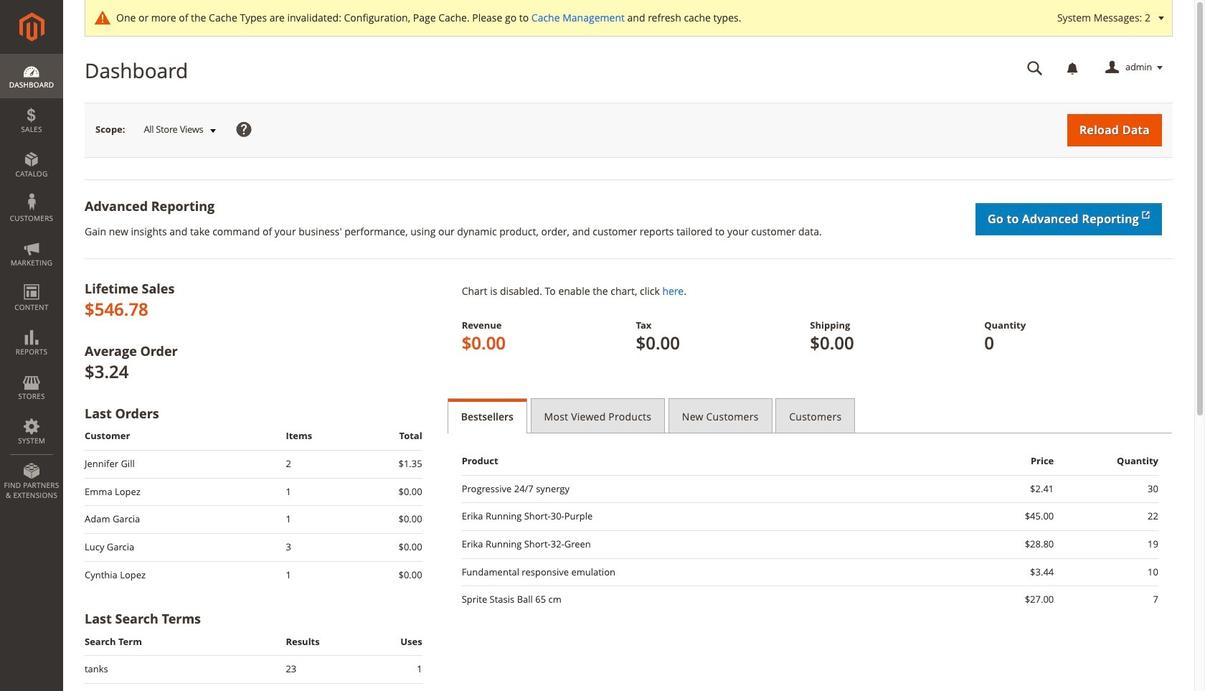 Task type: locate. For each thing, give the bounding box(es) containing it.
menu bar
[[0, 54, 63, 507]]

magento admin panel image
[[19, 12, 44, 42]]

tab list
[[448, 398, 1173, 433]]

None text field
[[1018, 55, 1053, 80]]



